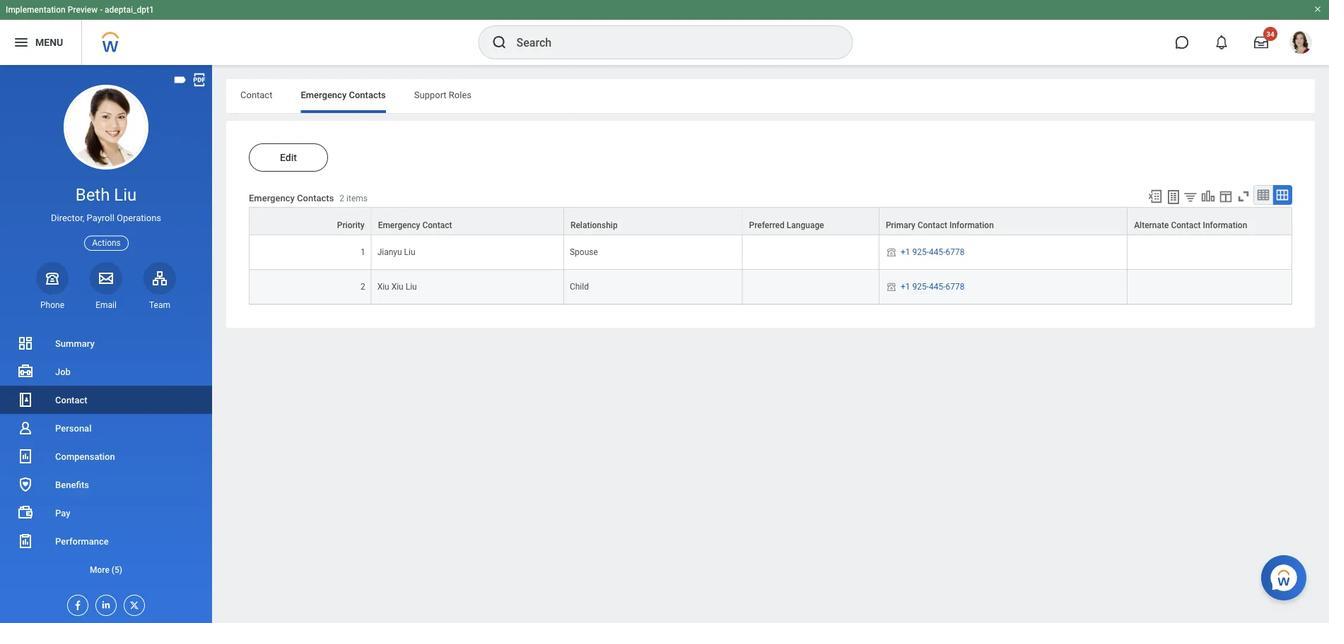Task type: describe. For each thing, give the bounding box(es) containing it.
emergency for emergency contact
[[378, 221, 420, 231]]

pay
[[55, 508, 70, 519]]

fullscreen image
[[1236, 189, 1252, 204]]

personal link
[[0, 414, 212, 443]]

personal image
[[17, 420, 34, 437]]

phone button
[[36, 262, 69, 311]]

contact for emergency contact
[[422, 221, 452, 231]]

1 horizontal spatial 2
[[361, 282, 365, 292]]

emergency contacts
[[301, 89, 386, 100]]

445- for child
[[929, 282, 946, 292]]

emergency for emergency contacts 2 items
[[249, 193, 295, 203]]

child element
[[570, 279, 589, 292]]

more (5)
[[90, 565, 122, 575]]

menu banner
[[0, 0, 1329, 65]]

compensation
[[55, 451, 115, 462]]

operations
[[117, 213, 161, 224]]

6778 for child
[[946, 282, 965, 292]]

spouse
[[570, 248, 598, 257]]

email button
[[90, 262, 122, 311]]

export to worksheets image
[[1165, 189, 1182, 206]]

roles
[[449, 89, 472, 100]]

34
[[1267, 30, 1275, 38]]

notifications large image
[[1215, 35, 1229, 49]]

implementation
[[6, 5, 66, 15]]

summary image
[[17, 335, 34, 352]]

xiu xiu liu
[[377, 282, 417, 292]]

Search Workday  search field
[[517, 27, 823, 58]]

team link
[[144, 262, 176, 311]]

more (5) button
[[0, 562, 212, 579]]

tab list containing contact
[[226, 79, 1315, 113]]

row for beth liu
[[249, 207, 1293, 236]]

liu for jianyu liu
[[404, 248, 415, 257]]

6778 for spouse
[[946, 248, 965, 257]]

spouse element
[[570, 245, 598, 257]]

menu
[[35, 36, 63, 48]]

preview
[[68, 5, 98, 15]]

performance image
[[17, 533, 34, 550]]

edit
[[280, 152, 297, 163]]

primary
[[886, 221, 916, 231]]

2 inside emergency contacts 2 items
[[340, 193, 344, 203]]

1 xiu from the left
[[377, 282, 389, 292]]

personal
[[55, 423, 92, 434]]

contact link
[[0, 386, 212, 414]]

jianyu
[[377, 248, 402, 257]]

profile logan mcneil image
[[1290, 31, 1312, 57]]

primary contact information
[[886, 221, 994, 231]]

implementation preview -   adeptai_dpt1
[[6, 5, 154, 15]]

pay link
[[0, 499, 212, 528]]

contact image
[[17, 392, 34, 409]]

contact for alternate contact information
[[1171, 221, 1201, 231]]

liu for beth liu
[[114, 185, 137, 205]]

1 horizontal spatial phone image
[[885, 282, 898, 293]]

information for primary contact information
[[950, 221, 994, 231]]

contact inside "link"
[[55, 395, 87, 406]]

search image
[[491, 34, 508, 51]]

emergency contact button
[[372, 208, 564, 235]]

+1 925-445-6778 for child
[[901, 282, 965, 292]]

information for alternate contact information
[[1203, 221, 1248, 231]]

director, payroll operations
[[51, 213, 161, 224]]

director,
[[51, 213, 84, 224]]

facebook image
[[68, 596, 83, 612]]

justify image
[[13, 34, 30, 51]]

benefits
[[55, 480, 89, 490]]

x image
[[124, 596, 140, 612]]

mail image
[[98, 270, 115, 287]]

phone
[[40, 300, 64, 310]]

more
[[90, 565, 109, 575]]

relationship
[[571, 221, 618, 231]]

emergency contact
[[378, 221, 452, 231]]

email
[[96, 300, 117, 310]]

child
[[570, 282, 589, 292]]

-
[[100, 5, 103, 15]]

compensation image
[[17, 448, 34, 465]]

2 xiu from the left
[[391, 282, 404, 292]]

preferred language button
[[743, 208, 879, 235]]

emergency for emergency contacts
[[301, 89, 347, 100]]



Task type: locate. For each thing, give the bounding box(es) containing it.
2 +1 from the top
[[901, 282, 910, 292]]

liu right "jianyu"
[[404, 248, 415, 257]]

2 6778 from the top
[[946, 282, 965, 292]]

performance link
[[0, 528, 212, 556]]

team beth liu element
[[144, 300, 176, 311]]

information inside alternate contact information popup button
[[1203, 221, 1248, 231]]

34 button
[[1246, 27, 1278, 58]]

phone image inside popup button
[[42, 270, 62, 287]]

row for support roles
[[249, 236, 1293, 270]]

1 row from the top
[[249, 207, 1293, 236]]

menu button
[[0, 20, 81, 65]]

language
[[787, 221, 824, 231]]

close environment banner image
[[1314, 5, 1322, 13]]

1 vertical spatial 2
[[361, 282, 365, 292]]

phone image down phone image
[[885, 282, 898, 293]]

2 vertical spatial liu
[[406, 282, 417, 292]]

expand table image
[[1276, 188, 1290, 202]]

2 left xiu xiu liu
[[361, 282, 365, 292]]

list
[[0, 330, 212, 584]]

1 horizontal spatial emergency
[[301, 89, 347, 100]]

more (5) button
[[0, 556, 212, 584]]

1
[[361, 248, 365, 257]]

contacts for emergency contacts
[[349, 89, 386, 100]]

925-
[[912, 248, 929, 257], [912, 282, 929, 292]]

payroll
[[87, 213, 114, 224]]

0 vertical spatial 6778
[[946, 248, 965, 257]]

1 vertical spatial 925-
[[912, 282, 929, 292]]

1 vertical spatial 445-
[[929, 282, 946, 292]]

0 vertical spatial +1 925-445-6778
[[901, 248, 965, 257]]

jianyu liu
[[377, 248, 415, 257]]

0 vertical spatial emergency
[[301, 89, 347, 100]]

0 horizontal spatial xiu
[[377, 282, 389, 292]]

phone image
[[42, 270, 62, 287], [885, 282, 898, 293]]

445-
[[929, 248, 946, 257], [929, 282, 946, 292]]

1 +1 925-445-6778 link from the top
[[901, 245, 965, 257]]

click to view/edit grid preferences image
[[1218, 189, 1234, 204]]

emergency inside popup button
[[378, 221, 420, 231]]

0 vertical spatial contacts
[[349, 89, 386, 100]]

phone image
[[885, 247, 898, 258]]

3 row from the top
[[249, 270, 1293, 305]]

+1 925-445-6778
[[901, 248, 965, 257], [901, 282, 965, 292]]

2 +1 925-445-6778 from the top
[[901, 282, 965, 292]]

email beth liu element
[[90, 300, 122, 311]]

2 horizontal spatial emergency
[[378, 221, 420, 231]]

1 horizontal spatial xiu
[[391, 282, 404, 292]]

information
[[950, 221, 994, 231], [1203, 221, 1248, 231]]

0 vertical spatial +1
[[901, 248, 910, 257]]

0 horizontal spatial contacts
[[297, 193, 334, 203]]

export to excel image
[[1148, 189, 1163, 204]]

liu down jianyu liu
[[406, 282, 417, 292]]

0 horizontal spatial phone image
[[42, 270, 62, 287]]

contacts inside tab list
[[349, 89, 386, 100]]

summary
[[55, 338, 95, 349]]

+1 right phone image
[[901, 248, 910, 257]]

0 vertical spatial liu
[[114, 185, 137, 205]]

925- down primary contact information
[[912, 282, 929, 292]]

view team image
[[151, 270, 168, 287]]

0 horizontal spatial emergency
[[249, 193, 295, 203]]

2 row from the top
[[249, 236, 1293, 270]]

445- for spouse
[[929, 248, 946, 257]]

benefits image
[[17, 477, 34, 494]]

+1 for spouse
[[901, 248, 910, 257]]

+1 925-445-6778 link for spouse
[[901, 245, 965, 257]]

2 +1 925-445-6778 link from the top
[[901, 279, 965, 292]]

+1 925-445-6778 link
[[901, 245, 965, 257], [901, 279, 965, 292]]

liu
[[114, 185, 137, 205], [404, 248, 415, 257], [406, 282, 417, 292]]

1 vertical spatial 6778
[[946, 282, 965, 292]]

job image
[[17, 363, 34, 380]]

contact
[[240, 89, 273, 100], [422, 221, 452, 231], [918, 221, 948, 231], [1171, 221, 1201, 231], [55, 395, 87, 406]]

1 horizontal spatial information
[[1203, 221, 1248, 231]]

+1 925-445-6778 for spouse
[[901, 248, 965, 257]]

6778
[[946, 248, 965, 257], [946, 282, 965, 292]]

contacts
[[349, 89, 386, 100], [297, 193, 334, 203]]

inbox large image
[[1254, 35, 1269, 49]]

liu inside "jianyu liu" element
[[404, 248, 415, 257]]

925- for spouse
[[912, 248, 929, 257]]

actions
[[92, 238, 121, 248]]

1 +1 925-445-6778 from the top
[[901, 248, 965, 257]]

linkedin image
[[96, 596, 112, 611]]

0 vertical spatial +1 925-445-6778 link
[[901, 245, 965, 257]]

1 vertical spatial +1 925-445-6778
[[901, 282, 965, 292]]

contacts left support
[[349, 89, 386, 100]]

xiu down jianyu liu
[[391, 282, 404, 292]]

beth liu
[[75, 185, 137, 205]]

alternate contact information button
[[1128, 208, 1292, 235]]

select to filter grid data image
[[1183, 190, 1199, 204]]

row
[[249, 207, 1293, 236], [249, 236, 1293, 270], [249, 270, 1293, 305]]

925- for child
[[912, 282, 929, 292]]

2 left items
[[340, 193, 344, 203]]

liu up operations
[[114, 185, 137, 205]]

view printable version (pdf) image
[[192, 72, 207, 88]]

contacts for emergency contacts 2 items
[[297, 193, 334, 203]]

1 6778 from the top
[[946, 248, 965, 257]]

compensation link
[[0, 443, 212, 471]]

0 vertical spatial 925-
[[912, 248, 929, 257]]

performance
[[55, 536, 109, 547]]

alternate
[[1134, 221, 1169, 231]]

navigation pane region
[[0, 65, 212, 624]]

liu inside navigation pane region
[[114, 185, 137, 205]]

1 925- from the top
[[912, 248, 929, 257]]

row containing priority
[[249, 207, 1293, 236]]

priority
[[337, 221, 365, 231]]

1 vertical spatial liu
[[404, 248, 415, 257]]

+1
[[901, 248, 910, 257], [901, 282, 910, 292]]

0 vertical spatial 445-
[[929, 248, 946, 257]]

team
[[149, 300, 170, 310]]

list containing summary
[[0, 330, 212, 584]]

benefits link
[[0, 471, 212, 499]]

xiu
[[377, 282, 389, 292], [391, 282, 404, 292]]

row containing 1
[[249, 236, 1293, 270]]

1 vertical spatial +1 925-445-6778 link
[[901, 279, 965, 292]]

liu inside xiu xiu liu element
[[406, 282, 417, 292]]

job
[[55, 367, 71, 377]]

actions button
[[84, 236, 129, 251]]

+1 for child
[[901, 282, 910, 292]]

(5)
[[112, 565, 122, 575]]

beth
[[75, 185, 110, 205]]

contacts up priority popup button
[[297, 193, 334, 203]]

+1 down primary
[[901, 282, 910, 292]]

925- right phone image
[[912, 248, 929, 257]]

1 horizontal spatial contacts
[[349, 89, 386, 100]]

tag image
[[173, 72, 188, 88]]

+1 925-445-6778 link for child
[[901, 279, 965, 292]]

0 horizontal spatial 2
[[340, 193, 344, 203]]

1 445- from the top
[[929, 248, 946, 257]]

alternate contact information
[[1134, 221, 1248, 231]]

1 vertical spatial emergency
[[249, 193, 295, 203]]

row containing 2
[[249, 270, 1293, 305]]

toolbar
[[1141, 185, 1293, 207]]

support
[[414, 89, 447, 100]]

pay image
[[17, 505, 34, 522]]

contact for primary contact information
[[918, 221, 948, 231]]

priority button
[[250, 208, 371, 235]]

primary contact information button
[[880, 208, 1127, 235]]

relationship button
[[564, 208, 742, 235]]

0 horizontal spatial information
[[950, 221, 994, 231]]

job link
[[0, 358, 212, 386]]

support roles
[[414, 89, 472, 100]]

2 information from the left
[[1203, 221, 1248, 231]]

2 vertical spatial emergency
[[378, 221, 420, 231]]

xiu xiu liu element
[[377, 279, 417, 292]]

items
[[347, 193, 368, 203]]

1 vertical spatial contacts
[[297, 193, 334, 203]]

xiu down "jianyu"
[[377, 282, 389, 292]]

summary link
[[0, 330, 212, 358]]

tab list
[[226, 79, 1315, 113]]

2 925- from the top
[[912, 282, 929, 292]]

2
[[340, 193, 344, 203], [361, 282, 365, 292]]

expand/collapse chart image
[[1201, 189, 1216, 204]]

information inside primary contact information popup button
[[950, 221, 994, 231]]

2 445- from the top
[[929, 282, 946, 292]]

phone beth liu element
[[36, 300, 69, 311]]

cell
[[743, 236, 880, 270], [1128, 236, 1293, 270], [743, 270, 880, 305], [1128, 270, 1293, 305]]

1 information from the left
[[950, 221, 994, 231]]

0 vertical spatial 2
[[340, 193, 344, 203]]

1 +1 from the top
[[901, 248, 910, 257]]

table image
[[1257, 188, 1271, 202]]

1 vertical spatial +1
[[901, 282, 910, 292]]

emergency
[[301, 89, 347, 100], [249, 193, 295, 203], [378, 221, 420, 231]]

adeptai_dpt1
[[105, 5, 154, 15]]

jianyu liu element
[[377, 245, 415, 257]]

emergency contacts 2 items
[[249, 193, 368, 203]]

phone image up phone
[[42, 270, 62, 287]]

preferred
[[749, 221, 785, 231]]

preferred language
[[749, 221, 824, 231]]

edit button
[[249, 144, 328, 172]]



Task type: vqa. For each thing, say whether or not it's contained in the screenshot.
Beth
yes



